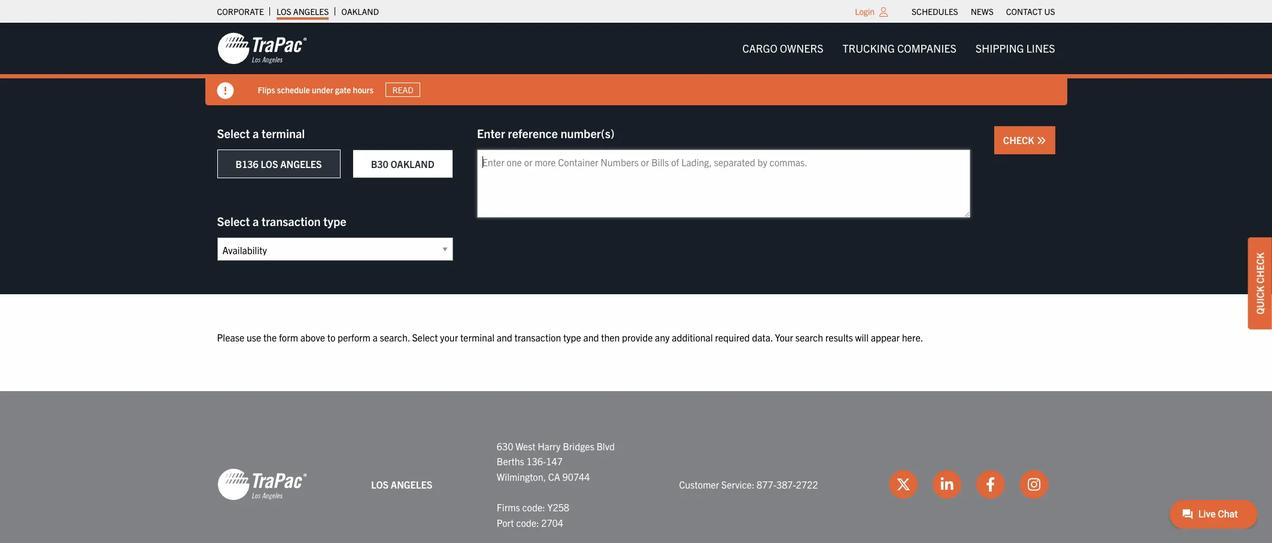 Task type: vqa. For each thing, say whether or not it's contained in the screenshot.
First max
no



Task type: describe. For each thing, give the bounding box(es) containing it.
contact us link
[[1006, 3, 1055, 20]]

a for terminal
[[253, 126, 259, 141]]

0 horizontal spatial type
[[323, 214, 346, 229]]

0 vertical spatial code:
[[522, 502, 545, 514]]

read link
[[386, 83, 421, 97]]

your
[[775, 332, 793, 344]]

will
[[855, 332, 869, 344]]

your
[[440, 332, 458, 344]]

schedule
[[277, 84, 310, 95]]

cargo owners link
[[733, 36, 833, 61]]

solid image
[[1037, 136, 1046, 146]]

contact us
[[1006, 6, 1055, 17]]

1 vertical spatial oakland
[[391, 158, 435, 170]]

firms
[[497, 502, 520, 514]]

results
[[826, 332, 853, 344]]

check inside "button"
[[1004, 134, 1037, 146]]

90744
[[563, 471, 590, 483]]

cargo
[[743, 41, 778, 55]]

trucking companies link
[[833, 36, 966, 61]]

2 vertical spatial angeles
[[391, 479, 433, 491]]

a for transaction
[[253, 214, 259, 229]]

select for select a terminal
[[217, 126, 250, 141]]

hours
[[353, 84, 374, 95]]

schedules
[[912, 6, 958, 17]]

search.
[[380, 332, 410, 344]]

form
[[279, 332, 298, 344]]

630
[[497, 440, 513, 452]]

shipping
[[976, 41, 1024, 55]]

solid image
[[217, 83, 234, 99]]

trucking companies
[[843, 41, 957, 55]]

1 vertical spatial transaction
[[515, 332, 561, 344]]

0 vertical spatial oakland
[[342, 6, 379, 17]]

menu bar containing cargo owners
[[733, 36, 1065, 61]]

2704
[[541, 517, 563, 529]]

here.
[[902, 332, 923, 344]]

news
[[971, 6, 994, 17]]

login link
[[855, 6, 875, 17]]

berths
[[497, 456, 524, 468]]

contact
[[1006, 6, 1043, 17]]

perform
[[338, 332, 371, 344]]

b30
[[371, 158, 388, 170]]

quick check link
[[1249, 238, 1272, 330]]

bridges
[[563, 440, 595, 452]]

2 los angeles image from the top
[[217, 468, 307, 502]]

1 horizontal spatial terminal
[[460, 332, 495, 344]]

147
[[546, 456, 563, 468]]

1 vertical spatial los
[[261, 158, 278, 170]]

2722
[[796, 479, 818, 491]]

data.
[[752, 332, 773, 344]]

owners
[[780, 41, 824, 55]]

customer
[[679, 479, 719, 491]]

quick
[[1254, 286, 1266, 315]]

y258
[[548, 502, 569, 514]]

enter reference number(s)
[[477, 126, 615, 141]]

2 and from the left
[[583, 332, 599, 344]]

use
[[247, 332, 261, 344]]

provide
[[622, 332, 653, 344]]

0 vertical spatial los angeles
[[277, 6, 329, 17]]

1 horizontal spatial check
[[1254, 253, 1266, 284]]

number(s)
[[561, 126, 615, 141]]

corporate
[[217, 6, 264, 17]]

firms code:  y258 port code:  2704
[[497, 502, 569, 529]]

ca
[[548, 471, 560, 483]]

search
[[796, 332, 823, 344]]

877-
[[757, 479, 777, 491]]

appear
[[871, 332, 900, 344]]

us
[[1045, 6, 1055, 17]]



Task type: locate. For each thing, give the bounding box(es) containing it.
read
[[392, 84, 414, 95]]

light image
[[880, 7, 888, 17]]

banner containing cargo owners
[[0, 23, 1272, 105]]

additional
[[672, 332, 713, 344]]

1 and from the left
[[497, 332, 512, 344]]

0 vertical spatial menu bar
[[906, 3, 1062, 20]]

a
[[253, 126, 259, 141], [253, 214, 259, 229], [373, 332, 378, 344]]

0 vertical spatial select
[[217, 126, 250, 141]]

news link
[[971, 3, 994, 20]]

a down "b136"
[[253, 214, 259, 229]]

oakland
[[342, 6, 379, 17], [391, 158, 435, 170]]

footer
[[0, 391, 1272, 544]]

menu bar containing schedules
[[906, 3, 1062, 20]]

0 vertical spatial transaction
[[262, 214, 321, 229]]

0 horizontal spatial check
[[1004, 134, 1037, 146]]

cargo owners
[[743, 41, 824, 55]]

1 horizontal spatial type
[[563, 332, 581, 344]]

select left your
[[412, 332, 438, 344]]

630 west harry bridges blvd berths 136-147 wilmington, ca 90744
[[497, 440, 615, 483]]

and right your
[[497, 332, 512, 344]]

2 vertical spatial select
[[412, 332, 438, 344]]

b30 oakland
[[371, 158, 435, 170]]

harry
[[538, 440, 561, 452]]

0 horizontal spatial oakland
[[342, 6, 379, 17]]

0 horizontal spatial transaction
[[262, 214, 321, 229]]

blvd
[[597, 440, 615, 452]]

1 vertical spatial select
[[217, 214, 250, 229]]

menu bar down light icon
[[733, 36, 1065, 61]]

1 vertical spatial type
[[563, 332, 581, 344]]

menu bar
[[906, 3, 1062, 20], [733, 36, 1065, 61]]

companies
[[898, 41, 957, 55]]

1 vertical spatial check
[[1254, 253, 1266, 284]]

reference
[[508, 126, 558, 141]]

terminal
[[262, 126, 305, 141], [460, 332, 495, 344]]

1 vertical spatial terminal
[[460, 332, 495, 344]]

1 los angeles image from the top
[[217, 32, 307, 65]]

oakland right los angeles link
[[342, 6, 379, 17]]

1 horizontal spatial los angeles
[[371, 479, 433, 491]]

0 horizontal spatial los angeles
[[277, 6, 329, 17]]

Enter reference number(s) text field
[[477, 150, 971, 218]]

a up "b136"
[[253, 126, 259, 141]]

type
[[323, 214, 346, 229], [563, 332, 581, 344]]

shipping lines
[[976, 41, 1055, 55]]

1 vertical spatial los angeles image
[[217, 468, 307, 502]]

code: up 2704
[[522, 502, 545, 514]]

angeles
[[293, 6, 329, 17], [280, 158, 322, 170], [391, 479, 433, 491]]

a left search.
[[373, 332, 378, 344]]

0 vertical spatial los angeles image
[[217, 32, 307, 65]]

port
[[497, 517, 514, 529]]

0 vertical spatial check
[[1004, 134, 1037, 146]]

and left then
[[583, 332, 599, 344]]

0 horizontal spatial and
[[497, 332, 512, 344]]

login
[[855, 6, 875, 17]]

terminal right your
[[460, 332, 495, 344]]

los angeles
[[277, 6, 329, 17], [371, 479, 433, 491]]

quick check
[[1254, 253, 1266, 315]]

select
[[217, 126, 250, 141], [217, 214, 250, 229], [412, 332, 438, 344]]

136-
[[527, 456, 546, 468]]

oakland right b30
[[391, 158, 435, 170]]

los angeles image
[[217, 32, 307, 65], [217, 468, 307, 502]]

schedules link
[[912, 3, 958, 20]]

service:
[[722, 479, 755, 491]]

1 horizontal spatial and
[[583, 332, 599, 344]]

west
[[516, 440, 536, 452]]

1 vertical spatial menu bar
[[733, 36, 1065, 61]]

2 vertical spatial a
[[373, 332, 378, 344]]

to
[[327, 332, 335, 344]]

b136
[[236, 158, 259, 170]]

please use the form above to perform a search. select your terminal and transaction type and then provide any additional required data. your search results will appear here.
[[217, 332, 923, 344]]

please
[[217, 332, 244, 344]]

code: right port
[[516, 517, 539, 529]]

0 vertical spatial los
[[277, 6, 291, 17]]

flips schedule under gate hours
[[258, 84, 374, 95]]

footer containing 630 west harry bridges blvd
[[0, 391, 1272, 544]]

wilmington,
[[497, 471, 546, 483]]

trucking
[[843, 41, 895, 55]]

and
[[497, 332, 512, 344], [583, 332, 599, 344]]

under
[[312, 84, 333, 95]]

corporate link
[[217, 3, 264, 20]]

gate
[[335, 84, 351, 95]]

0 vertical spatial type
[[323, 214, 346, 229]]

1 vertical spatial angeles
[[280, 158, 322, 170]]

check button
[[995, 126, 1055, 154]]

1 vertical spatial a
[[253, 214, 259, 229]]

code:
[[522, 502, 545, 514], [516, 517, 539, 529]]

select for select a transaction type
[[217, 214, 250, 229]]

1 horizontal spatial oakland
[[391, 158, 435, 170]]

shipping lines link
[[966, 36, 1065, 61]]

0 vertical spatial angeles
[[293, 6, 329, 17]]

b136 los angeles
[[236, 158, 322, 170]]

enter
[[477, 126, 505, 141]]

1 vertical spatial code:
[[516, 517, 539, 529]]

transaction
[[262, 214, 321, 229], [515, 332, 561, 344]]

0 vertical spatial terminal
[[262, 126, 305, 141]]

terminal up b136 los angeles
[[262, 126, 305, 141]]

oakland link
[[342, 3, 379, 20]]

select a transaction type
[[217, 214, 346, 229]]

customer service: 877-387-2722
[[679, 479, 818, 491]]

1 vertical spatial los angeles
[[371, 479, 433, 491]]

los
[[277, 6, 291, 17], [261, 158, 278, 170], [371, 479, 389, 491]]

flips
[[258, 84, 275, 95]]

1 horizontal spatial transaction
[[515, 332, 561, 344]]

the
[[263, 332, 277, 344]]

2 vertical spatial los
[[371, 479, 389, 491]]

above
[[300, 332, 325, 344]]

banner
[[0, 23, 1272, 105]]

0 vertical spatial a
[[253, 126, 259, 141]]

required
[[715, 332, 750, 344]]

lines
[[1027, 41, 1055, 55]]

0 horizontal spatial terminal
[[262, 126, 305, 141]]

los angeles link
[[277, 3, 329, 20]]

select a terminal
[[217, 126, 305, 141]]

menu bar up shipping
[[906, 3, 1062, 20]]

check
[[1004, 134, 1037, 146], [1254, 253, 1266, 284]]

387-
[[777, 479, 796, 491]]

then
[[601, 332, 620, 344]]

any
[[655, 332, 670, 344]]

select down "b136"
[[217, 214, 250, 229]]

select up "b136"
[[217, 126, 250, 141]]



